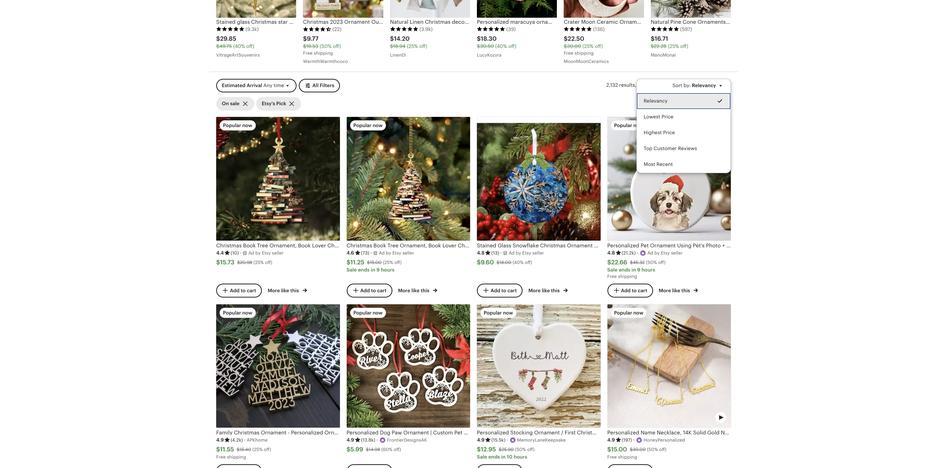 Task type: describe. For each thing, give the bounding box(es) containing it.
now for 5.99
[[373, 310, 383, 316]]

5 out of 5 stars image for 22.50
[[564, 26, 592, 32]]

seller for 15.73
[[272, 251, 284, 256]]

$ 12.95 $ 25.90 (50% off) sale ends in 10 hours
[[477, 446, 535, 460]]

ends for 11.25
[[358, 267, 370, 273]]

4.6
[[347, 250, 354, 256]]

more like this for 15.73
[[268, 288, 300, 294]]

personalized stocking ornament / first christmas together ornament /married ornament/engaged ornament / couples ornament/ christmas gift/ image
[[477, 304, 601, 428]]

add to cart for 9.60
[[491, 288, 517, 293]]

more like this link for 9.60
[[529, 287, 568, 295]]

16.00
[[500, 260, 512, 265]]

shipping for 22.50
[[575, 50, 594, 56]]

$ 15.73 $ 20.98 (25% off)
[[216, 259, 272, 266]]

1 horizontal spatial |
[[518, 430, 519, 436]]

add for 11.25
[[360, 288, 370, 293]]

2023
[[540, 430, 552, 436]]

off) for 22.66
[[658, 260, 666, 265]]

to for 11.25
[[371, 288, 376, 293]]

(597)
[[680, 26, 692, 32]]

estimated arrival any time
[[222, 83, 284, 88]]

d for 9.60
[[512, 251, 515, 256]]

top customer reviews
[[644, 146, 697, 151]]

crater moon ceramic ornament | christmas ornament
[[564, 19, 702, 25]]

free inside $ 22.66 $ 45.32 (50% off) sale ends in 9 hours free shipping
[[607, 274, 617, 279]]

sale for 12.95
[[477, 454, 487, 460]]

like for 9.60
[[542, 288, 550, 294]]

shipping for 9.77
[[314, 50, 333, 56]]

30.00 for 15.00
[[633, 447, 646, 453]]

12.95
[[481, 446, 496, 453]]

$ 5.99 $ 14.98 (60% off)
[[347, 446, 401, 453]]

popular for 15.73
[[223, 123, 241, 128]]

popular now for 15.73
[[223, 123, 252, 128]]

add for 15.73
[[230, 288, 240, 293]]

off) for 14.20
[[419, 43, 427, 49]]

more like this for 9.60
[[529, 288, 561, 294]]

most recent
[[644, 162, 673, 167]]

(10)
[[231, 251, 239, 256]]

cart for 15.73
[[247, 288, 256, 293]]

15.40
[[240, 447, 251, 453]]

(40% for 18.30
[[495, 43, 507, 49]]

paw
[[392, 430, 402, 436]]

product video element
[[607, 304, 731, 428]]

lowest
[[644, 114, 661, 119]]

$ inside "$ 9.60 $ 16.00 (40% off)"
[[497, 260, 500, 265]]

warmthwarmthcoco
[[303, 59, 348, 64]]

by:
[[684, 82, 691, 88]]

add to cart for 11.25
[[360, 288, 387, 293]]

etsy's pick
[[262, 101, 286, 106]]

christmas book tree ornament, book lover christmas ornament, ornament for book lovers, book club ornament, book lover christmas gifts image
[[216, 117, 340, 241]]

time
[[274, 83, 284, 88]]

a for 11.25
[[379, 251, 382, 256]]

$ 14.20 $ 18.94 (25% off) linendi
[[390, 35, 427, 58]]

memorylanekeepsake
[[517, 438, 566, 443]]

hours for 12.95
[[514, 454, 527, 460]]

sort by: relevancy
[[673, 82, 716, 88]]

now for 15.73
[[242, 123, 252, 128]]

off) for 9.77
[[333, 43, 341, 49]]

now for 11.25
[[373, 123, 383, 128]]

a for 22.66
[[648, 251, 651, 256]]

add to cart for 22.66
[[621, 288, 647, 293]]

2,132 results, with ads
[[607, 82, 658, 88]]

add for 22.66
[[621, 288, 631, 293]]

ceramic
[[597, 19, 618, 25]]

d for 11.25
[[382, 251, 385, 256]]

· right '(4.2k)'
[[244, 438, 246, 443]]

22.28
[[654, 43, 667, 49]]

(13)
[[492, 251, 499, 256]]

free for 22.50
[[564, 50, 574, 56]]

recent
[[657, 162, 673, 167]]

14.20
[[394, 35, 410, 42]]

$ 16.71 $ 22.28 (25% off) manomonai
[[651, 35, 688, 58]]

names
[[365, 430, 382, 436]]

2,132
[[607, 82, 618, 88]]

30.00 for 22.50
[[567, 43, 581, 49]]

lowest price
[[644, 114, 674, 119]]

more for 15.73
[[268, 288, 280, 294]]

top customer reviews link
[[637, 141, 731, 157]]

ends for 12.95
[[489, 454, 500, 460]]

shipping for 11.55
[[227, 455, 246, 460]]

personalized name necklace, 14k solid gold name necklace, custom silver name necklace, dainty necklace, 21st birthday gift, anniversary gift image
[[607, 304, 731, 428]]

off) for 9.60
[[525, 260, 532, 265]]

· right (13)
[[501, 250, 502, 256]]

now for 11.55
[[242, 310, 252, 316]]

(39)
[[507, 26, 516, 32]]

christmas 2023 ornament our first home ornament house ornament wooden family ornament christmas decor personalized engraved new home gift image
[[303, 0, 383, 18]]

seller for 11.25
[[403, 251, 414, 256]]

filters
[[320, 83, 334, 88]]

personalized maracuya ornament hand painted, passion fruit christmas ornament wood slice, vegan women gift, hanging fruit xmas decorations image
[[477, 0, 557, 18]]

a d by etsy seller for 22.66
[[648, 251, 683, 256]]

off) for 18.30
[[509, 43, 516, 49]]

20.98
[[240, 260, 252, 265]]

| for 5.99
[[431, 430, 432, 436]]

off) for 12.95
[[527, 447, 535, 453]]

by for 22.66
[[655, 251, 660, 256]]

(15.5k)
[[492, 438, 506, 443]]

more like this for 11.25
[[398, 288, 431, 294]]

popular now for 5.99
[[353, 310, 383, 316]]

22.50
[[568, 35, 584, 42]]

4.5 out of 5 stars image
[[303, 26, 332, 32]]

by for 9.60
[[516, 251, 521, 256]]

(197)
[[622, 438, 632, 443]]

ends for 22.66
[[619, 267, 631, 273]]

popular for 11.55
[[223, 310, 241, 316]]

ornament right ceramic
[[620, 19, 645, 25]]

(25% for 22.50
[[583, 43, 594, 49]]

$ 15.00 $ 30.00 (50% off) free shipping
[[607, 446, 667, 460]]

sale
[[230, 101, 240, 106]]

4.9 for 5.99
[[347, 438, 354, 443]]

(50% for 15.00
[[647, 447, 658, 453]]

personalized dog paw ornament | custom pet christmas ornament | animal 2023 ornament image
[[347, 304, 470, 428]]

arrival
[[247, 83, 262, 88]]

a for 15.73
[[248, 251, 252, 256]]

more for 22.66
[[659, 288, 671, 294]]

custom
[[433, 430, 453, 436]]

ornament up apkhome
[[261, 430, 287, 436]]

shipping inside $ 22.66 $ 45.32 (50% off) sale ends in 9 hours free shipping
[[618, 274, 637, 279]]

off) for 29.85
[[246, 43, 254, 49]]

9.60
[[481, 259, 494, 266]]

ornament up (597)
[[676, 19, 702, 25]]

sale for 11.25
[[347, 267, 357, 273]]

top
[[644, 146, 653, 151]]

ornament right 2023
[[554, 430, 580, 436]]

(22)
[[333, 26, 342, 32]]

relevancy link
[[637, 93, 731, 109]]

ads
[[649, 82, 658, 88]]

(50% for 9.77
[[320, 43, 332, 49]]

(50% for 22.66
[[646, 260, 657, 265]]

etsy's pick link
[[256, 97, 301, 111]]

popular for 11.25
[[353, 123, 372, 128]]

personalized pet ornament using pet's photo + name - custom ornament christmas dog ornament personalized dog ornament custom dog image
[[607, 117, 731, 241]]

like for 22.66
[[672, 288, 680, 294]]

11.25
[[351, 259, 364, 266]]

11.55
[[220, 446, 234, 453]]

(25% for 15.73
[[254, 260, 264, 265]]

pet
[[454, 430, 463, 436]]

on
[[222, 101, 229, 106]]

a d by etsy seller for 11.25
[[379, 251, 414, 256]]

10
[[507, 454, 513, 460]]

honeypersonalized
[[644, 438, 685, 443]]

popular now for 11.55
[[223, 310, 252, 316]]

14.98
[[369, 447, 380, 453]]

frontierdesignsak
[[387, 438, 427, 443]]

reviews
[[678, 146, 697, 151]]

5 out of 5 stars image for 29.85
[[216, 26, 245, 32]]

etsy for 22.66
[[661, 251, 670, 256]]

relevancy inside menu
[[644, 98, 668, 103]]

(50% for 12.95
[[515, 447, 526, 453]]

ornament up frontierdesignsak
[[403, 430, 429, 436]]

18.94
[[393, 43, 406, 49]]

$ 9.77 $ 19.53 (50% off) free shipping warmthwarmthcoco
[[303, 35, 348, 64]]

(9.3k)
[[246, 26, 259, 32]]

dog
[[380, 430, 390, 436]]

cart for 22.66
[[638, 288, 647, 293]]

(136)
[[593, 26, 605, 32]]

· right (21.2k) on the right
[[637, 250, 639, 256]]

sale for 22.66
[[607, 267, 618, 273]]

a d by etsy seller for 9.60
[[509, 251, 544, 256]]

free for 15.00
[[607, 455, 617, 460]]

family christmas ornament - personalized ornament with names - christmas tree ornament
[[216, 430, 451, 436]]

pick
[[276, 101, 286, 106]]

to for 9.60
[[502, 288, 506, 293]]

most
[[644, 162, 655, 167]]

(25% for 11.25
[[383, 260, 393, 265]]

family
[[216, 430, 233, 436]]

cart for 9.60
[[508, 288, 517, 293]]



Task type: locate. For each thing, give the bounding box(es) containing it.
4 5 out of 5 stars image from the left
[[564, 26, 592, 32]]

30.00
[[567, 43, 581, 49], [633, 447, 646, 453]]

(73)
[[361, 251, 369, 256]]

1 - from the left
[[288, 430, 290, 436]]

1 like from the left
[[281, 288, 289, 294]]

(50% inside $ 9.77 $ 19.53 (50% off) free shipping warmthwarmthcoco
[[320, 43, 332, 49]]

2 a d by etsy seller from the left
[[379, 251, 414, 256]]

cart down 16.00
[[508, 288, 517, 293]]

· right '(10)'
[[240, 250, 242, 256]]

4 by from the left
[[655, 251, 660, 256]]

popular for 22.66
[[614, 123, 632, 128]]

0 horizontal spatial 15.00
[[370, 260, 382, 265]]

(50% right the 19.53
[[320, 43, 332, 49]]

1 horizontal spatial (40%
[[495, 43, 507, 49]]

a d by etsy seller up $ 22.66 $ 45.32 (50% off) sale ends in 9 hours free shipping
[[648, 251, 683, 256]]

cart down $ 22.66 $ 45.32 (50% off) sale ends in 9 hours free shipping
[[638, 288, 647, 293]]

(40% right 16.00
[[513, 260, 524, 265]]

3 like from the left
[[542, 288, 550, 294]]

1 horizontal spatial 15.00
[[611, 446, 627, 453]]

| for 22.50
[[647, 19, 648, 25]]

sale down 22.66
[[607, 267, 618, 273]]

lucykozyra
[[477, 52, 502, 58]]

0 horizontal spatial personalized
[[291, 430, 323, 436]]

5 5 out of 5 stars image from the left
[[651, 26, 679, 32]]

(50%
[[320, 43, 332, 49], [646, 260, 657, 265], [515, 447, 526, 453], [647, 447, 658, 453]]

results,
[[620, 82, 637, 88]]

0 horizontal spatial 30.00
[[567, 43, 581, 49]]

by up $ 11.25 $ 15.00 (25% off) sale ends in 9 hours
[[386, 251, 391, 256]]

to down 16.00
[[502, 288, 506, 293]]

$ 9.60 $ 16.00 (40% off)
[[477, 259, 532, 266]]

2 cart from the left
[[377, 288, 387, 293]]

3 add from the left
[[491, 288, 500, 293]]

3 by from the left
[[516, 251, 521, 256]]

price
[[662, 114, 674, 119], [663, 130, 675, 135]]

2 horizontal spatial in
[[632, 267, 636, 273]]

4 this from the left
[[682, 288, 690, 294]]

$ 29.85 $ 49.75 (40% off) vitrageartsouvenirs
[[216, 35, 260, 58]]

1 this from the left
[[290, 288, 299, 294]]

3 4.9 from the left
[[477, 438, 485, 443]]

5 out of 5 stars image
[[216, 26, 245, 32], [390, 26, 418, 32], [477, 26, 505, 32], [564, 26, 592, 32], [651, 26, 679, 32]]

a up $ 22.66 $ 45.32 (50% off) sale ends in 9 hours free shipping
[[648, 251, 651, 256]]

off) for 11.25
[[394, 260, 402, 265]]

ends inside $ 22.66 $ 45.32 (50% off) sale ends in 9 hours free shipping
[[619, 267, 631, 273]]

0 horizontal spatial 9
[[377, 267, 380, 273]]

30.00 down 22.50
[[567, 43, 581, 49]]

a up 16.00
[[509, 251, 512, 256]]

1 add from the left
[[230, 288, 240, 293]]

4 add to cart button from the left
[[607, 284, 653, 298]]

1 personalized from the left
[[291, 430, 323, 436]]

0 horizontal spatial |
[[431, 430, 432, 436]]

add for 9.60
[[491, 288, 500, 293]]

5 out of 5 stars image down crater
[[564, 26, 592, 32]]

like for 15.73
[[281, 288, 289, 294]]

2 more from the left
[[398, 288, 410, 294]]

etsy up $ 15.73 $ 20.98 (25% off)
[[262, 251, 271, 256]]

etsy
[[262, 251, 271, 256], [392, 251, 401, 256], [522, 251, 531, 256], [661, 251, 670, 256]]

free inside "$ 22.50 $ 30.00 (25% off) free shipping moonmoonceramics"
[[564, 50, 574, 56]]

15.00 down (197)
[[611, 446, 627, 453]]

highest price link
[[637, 125, 731, 141]]

off) inside $ 12.95 $ 25.90 (50% off) sale ends in 10 hours
[[527, 447, 535, 453]]

(50% right 25.90
[[515, 447, 526, 453]]

shipping for 15.00
[[618, 455, 637, 460]]

(40% right 30.50
[[495, 43, 507, 49]]

sort
[[673, 82, 683, 88]]

off) inside $ 15.73 $ 20.98 (25% off)
[[265, 260, 272, 265]]

0 vertical spatial 15.00
[[370, 260, 382, 265]]

all filters
[[312, 83, 334, 88]]

4.9 down with
[[347, 438, 354, 443]]

shipping down 15.40
[[227, 455, 246, 460]]

2 horizontal spatial sale
[[607, 267, 618, 273]]

personalized
[[291, 430, 323, 436], [347, 430, 379, 436]]

3 5 out of 5 stars image from the left
[[477, 26, 505, 32]]

2 9 from the left
[[637, 267, 641, 273]]

2 more like this link from the left
[[398, 287, 437, 295]]

family christmas ornament - personalized ornament with names - christmas tree ornament image
[[216, 304, 340, 428]]

(40%
[[233, 43, 245, 49], [495, 43, 507, 49], [513, 260, 524, 265]]

in for 12.95
[[501, 454, 506, 460]]

0 horizontal spatial in
[[371, 267, 375, 273]]

(40% inside "$ 9.60 $ 16.00 (40% off)"
[[513, 260, 524, 265]]

shipping inside "$ 22.50 $ 30.00 (25% off) free shipping moonmoonceramics"
[[575, 50, 594, 56]]

moonmoonceramics
[[564, 59, 609, 64]]

(25% for 16.71
[[668, 43, 679, 49]]

$
[[216, 35, 220, 42], [303, 35, 307, 42], [390, 35, 394, 42], [477, 35, 481, 42], [564, 35, 568, 42], [651, 35, 655, 42], [216, 43, 219, 49], [303, 43, 306, 49], [390, 43, 393, 49], [477, 43, 480, 49], [564, 43, 567, 49], [651, 43, 654, 49], [216, 259, 220, 266], [347, 259, 351, 266], [477, 259, 481, 266], [607, 259, 611, 266], [237, 260, 240, 265], [367, 260, 370, 265], [497, 260, 500, 265], [630, 260, 633, 265], [216, 446, 220, 453], [347, 446, 351, 453], [477, 446, 481, 453], [607, 446, 611, 453], [237, 447, 240, 453], [366, 447, 369, 453], [499, 447, 502, 453], [630, 447, 633, 453]]

1 cart from the left
[[247, 288, 256, 293]]

16.71
[[655, 35, 668, 42]]

more like this link for 22.66
[[659, 287, 698, 295]]

2 4.9 from the left
[[347, 438, 354, 443]]

4 4.9 from the left
[[607, 438, 615, 443]]

seller for 9.60
[[533, 251, 544, 256]]

(50% inside $ 12.95 $ 25.90 (50% off) sale ends in 10 hours
[[515, 447, 526, 453]]

2 add to cart button from the left
[[347, 284, 392, 298]]

3 this from the left
[[551, 288, 560, 294]]

5 out of 5 stars image up 16.71
[[651, 26, 679, 32]]

d up $ 22.66 $ 45.32 (50% off) sale ends in 9 hours free shipping
[[651, 251, 653, 256]]

ends inside $ 11.25 $ 15.00 (25% off) sale ends in 9 hours
[[358, 267, 370, 273]]

price for highest price
[[663, 130, 675, 135]]

more for 11.25
[[398, 288, 410, 294]]

in inside $ 11.25 $ 15.00 (25% off) sale ends in 9 hours
[[371, 267, 375, 273]]

2 - from the left
[[383, 430, 385, 436]]

by for 15.73
[[255, 251, 261, 256]]

add to cart button down $ 22.66 $ 45.32 (50% off) sale ends in 9 hours free shipping
[[607, 284, 653, 298]]

3 to from the left
[[502, 288, 506, 293]]

(60%
[[381, 447, 393, 453]]

1 horizontal spatial 30.00
[[633, 447, 646, 453]]

add to cart button for 22.66
[[607, 284, 653, 298]]

relevancy right by:
[[692, 82, 716, 88]]

1 add to cart from the left
[[230, 288, 256, 293]]

1 9 from the left
[[377, 267, 380, 273]]

9 inside $ 11.25 $ 15.00 (25% off) sale ends in 9 hours
[[377, 267, 380, 273]]

4.9 for 15.00
[[607, 438, 615, 443]]

4.9 for 12.95
[[477, 438, 485, 443]]

off) inside the $ 11.55 $ 15.40 (25% off) free shipping
[[264, 447, 271, 453]]

popular now for 12.95
[[484, 310, 513, 316]]

45.32
[[633, 260, 645, 265]]

a d by etsy seller up 20.98 on the bottom left
[[248, 251, 284, 256]]

9 for 22.66
[[637, 267, 641, 273]]

(25% for 14.20
[[407, 43, 418, 49]]

etsy for 15.73
[[262, 251, 271, 256]]

etsy up $ 11.25 $ 15.00 (25% off) sale ends in 9 hours
[[392, 251, 401, 256]]

estimated
[[222, 83, 246, 88]]

lowest price link
[[637, 109, 731, 125]]

apkhome
[[247, 438, 268, 443]]

to for 22.66
[[632, 288, 637, 293]]

sale down 12.95
[[477, 454, 487, 460]]

4 like from the left
[[672, 288, 680, 294]]

4 a from the left
[[648, 251, 651, 256]]

off) inside "$ 9.60 $ 16.00 (40% off)"
[[525, 260, 532, 265]]

ends down 11.25
[[358, 267, 370, 273]]

price inside highest price link
[[663, 130, 675, 135]]

2 horizontal spatial ends
[[619, 267, 631, 273]]

with
[[352, 430, 363, 436]]

d for 22.66
[[651, 251, 653, 256]]

free inside the $ 11.55 $ 15.40 (25% off) free shipping
[[216, 455, 226, 460]]

etsy up $ 22.66 $ 45.32 (50% off) sale ends in 9 hours free shipping
[[661, 251, 670, 256]]

ends down 22.66
[[619, 267, 631, 273]]

to down $ 11.25 $ 15.00 (25% off) sale ends in 9 hours
[[371, 288, 376, 293]]

add to cart down 16.00
[[491, 288, 517, 293]]

4 cart from the left
[[638, 288, 647, 293]]

· right (73)
[[371, 250, 372, 256]]

(50% inside $ 22.66 $ 45.32 (50% off) sale ends in 9 hours free shipping
[[646, 260, 657, 265]]

1 by from the left
[[255, 251, 261, 256]]

4 to from the left
[[632, 288, 637, 293]]

1 horizontal spatial hours
[[514, 454, 527, 460]]

30.50
[[480, 43, 494, 49]]

3 cart from the left
[[508, 288, 517, 293]]

d
[[251, 251, 254, 256], [382, 251, 385, 256], [512, 251, 515, 256], [651, 251, 653, 256]]

shipping up the moonmoonceramics
[[575, 50, 594, 56]]

2 seller from the left
[[403, 251, 414, 256]]

1 horizontal spatial personalized
[[347, 430, 379, 436]]

2 personalized from the left
[[347, 430, 379, 436]]

more like this link
[[268, 287, 307, 295], [398, 287, 437, 295], [529, 287, 568, 295], [659, 287, 698, 295]]

5 out of 5 stars image for 18.30
[[477, 26, 505, 32]]

0 horizontal spatial 4.8
[[477, 250, 485, 256]]

(40% up vitrageartsouvenirs in the left of the page
[[233, 43, 245, 49]]

2 horizontal spatial hours
[[642, 267, 655, 273]]

15.00 inside $ 11.25 $ 15.00 (25% off) sale ends in 9 hours
[[370, 260, 382, 265]]

(25% right "22.28"
[[668, 43, 679, 49]]

etsy's
[[262, 101, 275, 106]]

off) for 5.99
[[394, 447, 401, 453]]

1 horizontal spatial 9
[[637, 267, 641, 273]]

menu containing relevancy
[[637, 79, 731, 173]]

sale inside $ 22.66 $ 45.32 (50% off) sale ends in 9 hours free shipping
[[607, 267, 618, 273]]

1 more from the left
[[268, 288, 280, 294]]

animal
[[521, 430, 538, 436]]

0 horizontal spatial ends
[[358, 267, 370, 273]]

price up top customer reviews
[[663, 130, 675, 135]]

popular for 5.99
[[353, 310, 372, 316]]

4.8 up 9.60
[[477, 250, 485, 256]]

off) inside $ 16.71 $ 22.28 (25% off) manomonai
[[681, 43, 688, 49]]

1 more like this link from the left
[[268, 287, 307, 295]]

off) inside $ 15.00 $ 30.00 (50% off) free shipping
[[659, 447, 667, 453]]

popular for 12.95
[[484, 310, 502, 316]]

a up 20.98 on the bottom left
[[248, 251, 252, 256]]

off) inside $ 14.20 $ 18.94 (25% off) linendi
[[419, 43, 427, 49]]

9 inside $ 22.66 $ 45.32 (50% off) sale ends in 9 hours free shipping
[[637, 267, 641, 273]]

(50% right 45.32
[[646, 260, 657, 265]]

seller for 22.66
[[671, 251, 683, 256]]

christmas up frontierdesignsak
[[387, 430, 412, 436]]

3 a from the left
[[509, 251, 512, 256]]

3 add to cart button from the left
[[477, 284, 523, 298]]

d up "$ 9.60 $ 16.00 (40% off)"
[[512, 251, 515, 256]]

(25% inside $ 15.73 $ 20.98 (25% off)
[[254, 260, 264, 265]]

49.75
[[219, 43, 232, 49]]

a d by etsy seller up $ 11.25 $ 15.00 (25% off) sale ends in 9 hours
[[379, 251, 414, 256]]

price inside lowest price link
[[662, 114, 674, 119]]

4 more like this from the left
[[659, 288, 691, 294]]

18.30
[[481, 35, 497, 42]]

5 out of 5 stars image up 29.85
[[216, 26, 245, 32]]

5 out of 5 stars image up 14.20
[[390, 26, 418, 32]]

3 etsy from the left
[[522, 251, 531, 256]]

4 more like this link from the left
[[659, 287, 698, 295]]

hours inside $ 22.66 $ 45.32 (50% off) sale ends in 9 hours free shipping
[[642, 267, 655, 273]]

1 vertical spatial 30.00
[[633, 447, 646, 453]]

crater moon ceramic ornament | christmas ornament image
[[564, 0, 644, 18]]

a d by etsy seller
[[248, 251, 284, 256], [379, 251, 414, 256], [509, 251, 544, 256], [648, 251, 683, 256]]

hours inside $ 11.25 $ 15.00 (25% off) sale ends in 9 hours
[[381, 267, 395, 273]]

$ 18.30 $ 30.50 (40% off) lucykozyra
[[477, 35, 516, 58]]

free inside $ 15.00 $ 30.00 (50% off) free shipping
[[607, 455, 617, 460]]

(50% inside $ 15.00 $ 30.00 (50% off) free shipping
[[647, 447, 658, 453]]

add to cart button down $ 11.25 $ 15.00 (25% off) sale ends in 9 hours
[[347, 284, 392, 298]]

(25% down 22.50
[[583, 43, 594, 49]]

in inside $ 22.66 $ 45.32 (50% off) sale ends in 9 hours free shipping
[[632, 267, 636, 273]]

off) inside "$ 22.50 $ 30.00 (25% off) free shipping moonmoonceramics"
[[595, 43, 603, 49]]

5 out of 5 stars image up "18.30"
[[477, 26, 505, 32]]

all
[[312, 83, 319, 88]]

a d by etsy seller up 16.00
[[509, 251, 544, 256]]

off) for 16.71
[[681, 43, 688, 49]]

shipping inside $ 15.00 $ 30.00 (50% off) free shipping
[[618, 455, 637, 460]]

off) inside $ 18.30 $ 30.50 (40% off) lucykozyra
[[509, 43, 516, 49]]

stained glass snowflake christmas ornament design,  christmas ornament round shape, holiday ornament, whimsical snowflake shape ornament image
[[477, 117, 601, 241]]

add to cart button down $ 15.73 $ 20.98 (25% off)
[[216, 284, 262, 298]]

add to cart down $ 15.73 $ 20.98 (25% off)
[[230, 288, 256, 293]]

off) inside $ 9.77 $ 19.53 (50% off) free shipping warmthwarmthcoco
[[333, 43, 341, 49]]

christmas up 16.71
[[650, 19, 675, 25]]

2 horizontal spatial |
[[647, 19, 648, 25]]

all filters button
[[299, 79, 340, 92]]

1 to from the left
[[241, 288, 246, 293]]

1 horizontal spatial in
[[501, 454, 506, 460]]

2 d from the left
[[382, 251, 385, 256]]

(25% down apkhome
[[252, 447, 263, 453]]

this for 11.25
[[421, 288, 429, 294]]

to
[[241, 288, 246, 293], [371, 288, 376, 293], [502, 288, 506, 293], [632, 288, 637, 293]]

1 add to cart button from the left
[[216, 284, 262, 298]]

natural pine cone ornaments 10 psc eco christmas hanging decorations image
[[651, 0, 731, 18]]

in inside $ 12.95 $ 25.90 (50% off) sale ends in 10 hours
[[501, 454, 506, 460]]

free for 11.55
[[216, 455, 226, 460]]

4.9 up 12.95
[[477, 438, 485, 443]]

1 seller from the left
[[272, 251, 284, 256]]

christmas right the pet
[[464, 430, 489, 436]]

3 add to cart from the left
[[491, 288, 517, 293]]

free for 9.77
[[303, 50, 313, 56]]

shipping inside the $ 11.55 $ 15.40 (25% off) free shipping
[[227, 455, 246, 460]]

popular now for 11.25
[[353, 123, 383, 128]]

ends down 12.95
[[489, 454, 500, 460]]

add to cart for 15.73
[[230, 288, 256, 293]]

this
[[290, 288, 299, 294], [421, 288, 429, 294], [551, 288, 560, 294], [682, 288, 690, 294]]

shipping down 22.66
[[618, 274, 637, 279]]

to down $ 15.73 $ 20.98 (25% off)
[[241, 288, 246, 293]]

natural linen christmas decoration.sustainable christmas gift. handmade natural linen toys. winter holiday tree decor.  hanging linen toy. image
[[390, 0, 470, 18]]

5.99
[[351, 446, 363, 453]]

0 horizontal spatial -
[[288, 430, 290, 436]]

manomonai
[[651, 52, 676, 58]]

by up $ 15.73 $ 20.98 (25% off)
[[255, 251, 261, 256]]

to down $ 22.66 $ 45.32 (50% off) sale ends in 9 hours free shipping
[[632, 288, 637, 293]]

sale inside $ 11.25 $ 15.00 (25% off) sale ends in 9 hours
[[347, 267, 357, 273]]

1 etsy from the left
[[262, 251, 271, 256]]

4 more from the left
[[659, 288, 671, 294]]

2 a from the left
[[379, 251, 382, 256]]

(25% right 20.98 on the bottom left
[[254, 260, 264, 265]]

stained glass christmas star decorations window hanging suncatcher star ornament christmas gifts image
[[216, 0, 296, 18]]

1 horizontal spatial relevancy
[[692, 82, 716, 88]]

2 by from the left
[[386, 251, 391, 256]]

relevancy down ads
[[644, 98, 668, 103]]

1 a from the left
[[248, 251, 252, 256]]

cart down 20.98 on the bottom left
[[247, 288, 256, 293]]

add down $ 22.66 $ 45.32 (50% off) sale ends in 9 hours free shipping
[[621, 288, 631, 293]]

off) inside $ 22.66 $ 45.32 (50% off) sale ends in 9 hours free shipping
[[658, 260, 666, 265]]

add to cart button
[[216, 284, 262, 298], [347, 284, 392, 298], [477, 284, 523, 298], [607, 284, 653, 298]]

0 horizontal spatial sale
[[347, 267, 357, 273]]

0 vertical spatial price
[[662, 114, 674, 119]]

1 4.9 from the left
[[216, 438, 224, 443]]

to for 15.73
[[241, 288, 246, 293]]

price for lowest price
[[662, 114, 674, 119]]

4.9 down family
[[216, 438, 224, 443]]

a for 9.60
[[509, 251, 512, 256]]

30.00 inside "$ 22.50 $ 30.00 (25% off) free shipping moonmoonceramics"
[[567, 43, 581, 49]]

·
[[240, 250, 242, 256], [371, 250, 372, 256], [501, 250, 502, 256], [637, 250, 639, 256], [244, 438, 246, 443], [377, 438, 378, 443], [507, 438, 508, 443], [633, 438, 635, 443]]

ornament left with
[[325, 430, 350, 436]]

popular now for 22.66
[[614, 123, 644, 128]]

shipping up warmthwarmthcoco
[[314, 50, 333, 56]]

off) inside $ 5.99 $ 14.98 (60% off)
[[394, 447, 401, 453]]

ornament right tree
[[426, 430, 451, 436]]

cart for 11.25
[[377, 288, 387, 293]]

shipping inside $ 9.77 $ 19.53 (50% off) free shipping warmthwarmthcoco
[[314, 50, 333, 56]]

off) for 15.00
[[659, 447, 667, 453]]

by
[[255, 251, 261, 256], [386, 251, 391, 256], [516, 251, 521, 256], [655, 251, 660, 256]]

sale inside $ 12.95 $ 25.90 (50% off) sale ends in 10 hours
[[477, 454, 487, 460]]

3 d from the left
[[512, 251, 515, 256]]

2 add from the left
[[360, 288, 370, 293]]

moon
[[581, 19, 596, 25]]

more like this link for 15.73
[[268, 287, 307, 295]]

0 vertical spatial relevancy
[[692, 82, 716, 88]]

like for 11.25
[[412, 288, 420, 294]]

4 add to cart from the left
[[621, 288, 647, 293]]

popular now
[[223, 123, 252, 128], [353, 123, 383, 128], [614, 123, 644, 128], [223, 310, 252, 316], [353, 310, 383, 316], [484, 310, 513, 316], [614, 310, 644, 316]]

29.85
[[220, 35, 236, 42]]

3 a d by etsy seller from the left
[[509, 251, 544, 256]]

off) for 22.50
[[595, 43, 603, 49]]

1 5 out of 5 stars image from the left
[[216, 26, 245, 32]]

0 horizontal spatial hours
[[381, 267, 395, 273]]

vitrageartsouvenirs
[[216, 52, 260, 58]]

2 horizontal spatial (40%
[[513, 260, 524, 265]]

1 horizontal spatial ends
[[489, 454, 500, 460]]

4 d from the left
[[651, 251, 653, 256]]

add down 9.60
[[491, 288, 500, 293]]

menu
[[637, 79, 731, 173]]

1 d from the left
[[251, 251, 254, 256]]

1 horizontal spatial -
[[383, 430, 385, 436]]

(25% down 14.20
[[407, 43, 418, 49]]

15.00 inside $ 15.00 $ 30.00 (50% off) free shipping
[[611, 446, 627, 453]]

15.00 right 11.25
[[370, 260, 382, 265]]

1 vertical spatial relevancy
[[644, 98, 668, 103]]

add to cart
[[230, 288, 256, 293], [360, 288, 387, 293], [491, 288, 517, 293], [621, 288, 647, 293]]

2 more like this from the left
[[398, 288, 431, 294]]

4 seller from the left
[[671, 251, 683, 256]]

d up $ 11.25 $ 15.00 (25% off) sale ends in 9 hours
[[382, 251, 385, 256]]

more like this
[[268, 288, 300, 294], [398, 288, 431, 294], [529, 288, 561, 294], [659, 288, 691, 294]]

add down 15.73
[[230, 288, 240, 293]]

any
[[263, 83, 272, 88]]

a up $ 11.25 $ 15.00 (25% off) sale ends in 9 hours
[[379, 251, 382, 256]]

1 horizontal spatial 4.8
[[607, 250, 615, 256]]

free inside $ 9.77 $ 19.53 (50% off) free shipping warmthwarmthcoco
[[303, 50, 313, 56]]

$ 22.50 $ 30.00 (25% off) free shipping moonmoonceramics
[[564, 35, 609, 64]]

(25% right 11.25
[[383, 260, 393, 265]]

by for 11.25
[[386, 251, 391, 256]]

(40% inside $ 29.85 $ 49.75 (40% off) vitrageartsouvenirs
[[233, 43, 245, 49]]

3 more like this from the left
[[529, 288, 561, 294]]

in for 22.66
[[632, 267, 636, 273]]

15.73
[[220, 259, 235, 266]]

9.77
[[307, 35, 319, 42]]

4 a d by etsy seller from the left
[[648, 251, 683, 256]]

now for 12.95
[[503, 310, 513, 316]]

highest price
[[644, 130, 675, 135]]

4.8 for 22.66
[[607, 250, 615, 256]]

2 5 out of 5 stars image from the left
[[390, 26, 418, 32]]

2 to from the left
[[371, 288, 376, 293]]

seller
[[272, 251, 284, 256], [403, 251, 414, 256], [533, 251, 544, 256], [671, 251, 683, 256]]

25.90
[[502, 447, 514, 453]]

0 horizontal spatial relevancy
[[644, 98, 668, 103]]

(25% inside $ 11.25 $ 15.00 (25% off) sale ends in 9 hours
[[383, 260, 393, 265]]

crater
[[564, 19, 580, 25]]

2 etsy from the left
[[392, 251, 401, 256]]

by up "$ 9.60 $ 16.00 (40% off)"
[[516, 251, 521, 256]]

30.00 inside $ 15.00 $ 30.00 (50% off) free shipping
[[633, 447, 646, 453]]

off) inside $ 11.25 $ 15.00 (25% off) sale ends in 9 hours
[[394, 260, 402, 265]]

1 4.8 from the left
[[477, 250, 485, 256]]

4.8 up 22.66
[[607, 250, 615, 256]]

4.9
[[216, 438, 224, 443], [347, 438, 354, 443], [477, 438, 485, 443], [607, 438, 615, 443]]

by up $ 22.66 $ 45.32 (50% off) sale ends in 9 hours free shipping
[[655, 251, 660, 256]]

(25% inside $ 16.71 $ 22.28 (25% off) manomonai
[[668, 43, 679, 49]]

4 etsy from the left
[[661, 251, 670, 256]]

hours inside $ 12.95 $ 25.90 (50% off) sale ends in 10 hours
[[514, 454, 527, 460]]

2 4.8 from the left
[[607, 250, 615, 256]]

$ inside $ 5.99 $ 14.98 (60% off)
[[366, 447, 369, 453]]

· apkhome
[[244, 438, 268, 443]]

30.00 down honeypersonalized
[[633, 447, 646, 453]]

a
[[248, 251, 252, 256], [379, 251, 382, 256], [509, 251, 512, 256], [648, 251, 651, 256]]

2 like from the left
[[412, 288, 420, 294]]

in for 11.25
[[371, 267, 375, 273]]

3 seller from the left
[[533, 251, 544, 256]]

2 add to cart from the left
[[360, 288, 387, 293]]

off) for 11.55
[[264, 447, 271, 453]]

1 a d by etsy seller from the left
[[248, 251, 284, 256]]

(25% inside "$ 22.50 $ 30.00 (25% off) free shipping moonmoonceramics"
[[583, 43, 594, 49]]

(25% inside $ 14.20 $ 18.94 (25% off) linendi
[[407, 43, 418, 49]]

add to cart button for 9.60
[[477, 284, 523, 298]]

add to cart down $ 22.66 $ 45.32 (50% off) sale ends in 9 hours free shipping
[[621, 288, 647, 293]]

christmas up · apkhome
[[234, 430, 260, 436]]

more like this link for 11.25
[[398, 287, 437, 295]]

1 more like this from the left
[[268, 288, 300, 294]]

add to cart button for 11.25
[[347, 284, 392, 298]]

price right lowest
[[662, 114, 674, 119]]

etsy up "$ 9.60 $ 16.00 (40% off)"
[[522, 251, 531, 256]]

d up 20.98 on the bottom left
[[251, 251, 254, 256]]

customer
[[654, 146, 677, 151]]

add down $ 11.25 $ 15.00 (25% off) sale ends in 9 hours
[[360, 288, 370, 293]]

cart down $ 11.25 $ 15.00 (25% off) sale ends in 9 hours
[[377, 288, 387, 293]]

(50% down honeypersonalized
[[647, 447, 658, 453]]

sale down 11.25
[[347, 267, 357, 273]]

1 vertical spatial 15.00
[[611, 446, 627, 453]]

ends
[[358, 267, 370, 273], [619, 267, 631, 273], [489, 454, 500, 460]]

· down names
[[377, 438, 378, 443]]

personalized dog paw ornament | custom pet christmas ornament | animal 2023 ornament
[[347, 430, 580, 436]]

off) inside $ 29.85 $ 49.75 (40% off) vitrageartsouvenirs
[[246, 43, 254, 49]]

in
[[371, 267, 375, 273], [632, 267, 636, 273], [501, 454, 506, 460]]

d for 15.73
[[251, 251, 254, 256]]

linendi
[[390, 52, 406, 58]]

19.53
[[306, 43, 318, 49]]

(40% inside $ 18.30 $ 30.50 (40% off) lucykozyra
[[495, 43, 507, 49]]

3 more from the left
[[529, 288, 541, 294]]

$ inside $ 15.73 $ 20.98 (25% off)
[[237, 260, 240, 265]]

4 add from the left
[[621, 288, 631, 293]]

ends inside $ 12.95 $ 25.90 (50% off) sale ends in 10 hours
[[489, 454, 500, 460]]

(21.2k)
[[622, 251, 636, 256]]

1 vertical spatial price
[[663, 130, 675, 135]]

1 horizontal spatial sale
[[477, 454, 487, 460]]

$ 11.55 $ 15.40 (25% off) free shipping
[[216, 446, 271, 460]]

christmas book tree ornament, book lover christmas ornament, book lover ornament, book club ornament, book lover christmas gifts, librarian image
[[347, 117, 470, 241]]

0 horizontal spatial (40%
[[233, 43, 245, 49]]

3 more like this link from the left
[[529, 287, 568, 295]]

· right (15.5k)
[[507, 438, 508, 443]]

(13.8k)
[[361, 438, 375, 443]]

ornament
[[620, 19, 645, 25], [676, 19, 702, 25], [261, 430, 287, 436], [325, 430, 350, 436], [403, 430, 429, 436], [426, 430, 451, 436], [491, 430, 517, 436], [554, 430, 580, 436]]

highest
[[644, 130, 662, 135]]

ornament up (15.5k)
[[491, 430, 517, 436]]

(40% for 29.85
[[233, 43, 245, 49]]

9 for 11.25
[[377, 267, 380, 273]]

(3.9k)
[[420, 26, 433, 32]]

0 vertical spatial 30.00
[[567, 43, 581, 49]]

· right (197)
[[633, 438, 635, 443]]

4.9 left (197)
[[607, 438, 615, 443]]

add to cart button down "$ 9.60 $ 16.00 (40% off)"
[[477, 284, 523, 298]]

2 this from the left
[[421, 288, 429, 294]]

etsy for 11.25
[[392, 251, 401, 256]]

4.9 for 11.55
[[216, 438, 224, 443]]

(25% inside the $ 11.55 $ 15.40 (25% off) free shipping
[[252, 447, 263, 453]]



Task type: vqa. For each thing, say whether or not it's contained in the screenshot.


